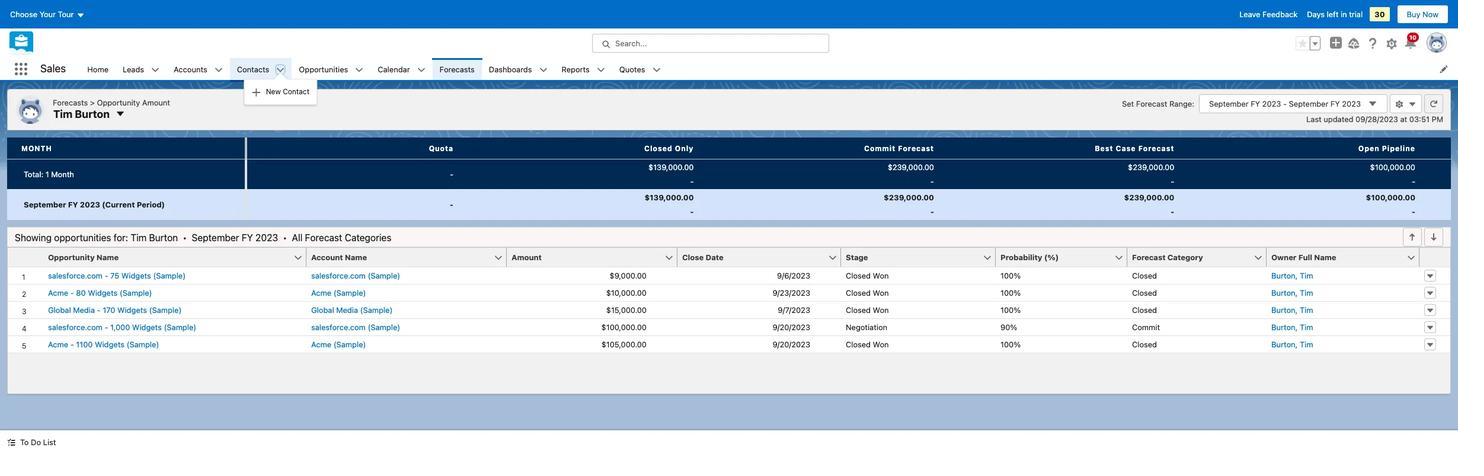 Task type: locate. For each thing, give the bounding box(es) containing it.
1 global from the left
[[48, 305, 71, 315]]

burton, for $15,000.00
[[1272, 305, 1298, 315]]

feedback
[[1263, 9, 1298, 19]]

1 9/20/2023 from the top
[[773, 323, 810, 332]]

media for -
[[73, 305, 95, 315]]

item number element
[[8, 248, 43, 267]]

1 won from the top
[[873, 271, 889, 280]]

salesforce.com (sample) down the "account name"
[[311, 271, 400, 280]]

forecasts
[[440, 64, 475, 74], [53, 98, 88, 107]]

forecast inside button
[[1132, 253, 1166, 262]]

0 horizontal spatial amount
[[142, 98, 170, 107]]

4 burton, from the top
[[1272, 323, 1298, 332]]

salesforce.com (sample) link for salesforce.com - 1,000 widgets (sample)
[[311, 323, 400, 332]]

grid containing opportunity name
[[8, 248, 1451, 353]]

tim
[[53, 108, 72, 120], [131, 232, 147, 243], [1300, 271, 1313, 280], [1300, 288, 1313, 298], [1300, 305, 1313, 315], [1300, 323, 1313, 332], [1300, 340, 1313, 349]]

action image
[[1420, 248, 1451, 267]]

september up opportunity name 'element'
[[192, 232, 239, 243]]

row down only
[[7, 159, 1451, 189]]

media down 80 on the bottom of page
[[73, 305, 95, 315]]

text default image inside leads list item
[[151, 66, 160, 74]]

won for 9/20/2023
[[873, 340, 889, 349]]

total: 1 month
[[24, 170, 74, 179]]

9/20/2023
[[773, 323, 810, 332], [773, 340, 810, 349]]

text default image left new
[[252, 88, 261, 97]]

best
[[1095, 144, 1114, 153]]

opportunities list item
[[292, 58, 371, 80]]

widgets right '75'
[[121, 271, 151, 280]]

forecast category button
[[1128, 248, 1254, 267]]

owner
[[1272, 253, 1297, 262]]

$239,000.00 - up stage button
[[884, 193, 934, 216]]

1 burton, tim link from the top
[[1272, 271, 1313, 280]]

0 vertical spatial salesforce.com (sample) link
[[311, 271, 400, 280]]

1 name from the left
[[97, 253, 119, 262]]

$9,000.00
[[610, 271, 647, 280]]

$239,000.00 -
[[888, 162, 934, 186], [884, 193, 934, 216], [1124, 193, 1175, 216]]

acme left 80 on the bottom of page
[[48, 288, 68, 298]]

text default image for calendar
[[417, 66, 425, 74]]

category
[[1168, 253, 1203, 262]]

2 name from the left
[[345, 253, 367, 262]]

search... button
[[592, 34, 829, 53]]

acme (sample) link up global media (sample) link
[[311, 288, 366, 298]]

0 horizontal spatial global
[[48, 305, 71, 315]]

1 row from the top
[[7, 159, 1451, 189]]

leave feedback link
[[1240, 9, 1298, 19]]

1 salesforce.com (sample) link from the top
[[311, 271, 400, 280]]

1 horizontal spatial global
[[311, 305, 334, 315]]

1 acme (sample) from the top
[[311, 288, 366, 298]]

4 burton, tim link from the top
[[1272, 323, 1313, 332]]

in
[[1341, 9, 1347, 19]]

acme for acme - 80 widgets (sample) link
[[48, 288, 68, 298]]

acme (sample) link
[[311, 288, 366, 298], [311, 340, 366, 349]]

1 vertical spatial 9/20/2023
[[773, 340, 810, 349]]

text default image left reports link
[[539, 66, 548, 74]]

• left all
[[283, 232, 287, 243]]

9/23/2023
[[773, 288, 810, 298]]

quotes
[[619, 64, 645, 74]]

acme down 'global media (sample)'
[[311, 340, 331, 349]]

acme for acme (sample) link associated with acme - 1100 widgets (sample)
[[311, 340, 331, 349]]

text default image right leads
[[151, 66, 160, 74]]

acme (sample) link down 'global media (sample)'
[[311, 340, 366, 349]]

3 closed won from the top
[[846, 305, 889, 315]]

widgets for 1100
[[95, 340, 125, 349]]

5 burton, tim from the top
[[1272, 340, 1313, 349]]

2 100% from the top
[[1001, 288, 1021, 298]]

100% for 9/20/2023
[[1001, 340, 1021, 349]]

name up '75'
[[97, 253, 119, 262]]

2 salesforce.com (sample) from the top
[[311, 323, 400, 332]]

1 horizontal spatial media
[[336, 305, 358, 315]]

acme
[[48, 288, 68, 298], [311, 288, 331, 298], [48, 340, 68, 349], [311, 340, 331, 349]]

action element
[[1420, 248, 1451, 267]]

text default image inside the calendar list item
[[417, 66, 425, 74]]

0 vertical spatial $139,000.00 -
[[649, 162, 694, 186]]

quotes list item
[[612, 58, 668, 80]]

1 vertical spatial $139,000.00
[[645, 193, 694, 202]]

fy
[[1251, 99, 1260, 108], [1331, 99, 1340, 108], [68, 200, 78, 209], [242, 232, 253, 243]]

forecasts up tim burton at top
[[53, 98, 88, 107]]

range:
[[1170, 99, 1195, 108]]

row up date in the left bottom of the page
[[7, 189, 1451, 219]]

burton up opportunity name button
[[149, 232, 178, 243]]

contacts list item
[[230, 58, 317, 105]]

acme left 1100
[[48, 340, 68, 349]]

3 burton, tim from the top
[[1272, 305, 1313, 315]]

1 horizontal spatial •
[[283, 232, 287, 243]]

9/7/2023
[[778, 305, 810, 315]]

$15,000.00
[[606, 305, 647, 315]]

tim for $15,000.00
[[1300, 305, 1313, 315]]

text default image inside 'reports' list item
[[597, 66, 605, 74]]

opportunity down opportunities
[[48, 253, 95, 262]]

row
[[7, 159, 1451, 189], [7, 189, 1451, 219]]

burton, tim for $10,000.00
[[1272, 288, 1313, 298]]

closed won
[[846, 271, 889, 280], [846, 288, 889, 298], [846, 305, 889, 315], [846, 340, 889, 349]]

4 100% from the top
[[1001, 340, 1021, 349]]

1 vertical spatial forecasts
[[53, 98, 88, 107]]

acme (sample)
[[311, 288, 366, 298], [311, 340, 366, 349]]

1 burton, tim from the top
[[1272, 271, 1313, 280]]

$239,000.00 - down commit forecast at the top right
[[888, 162, 934, 186]]

text default image inside dashboards list item
[[539, 66, 548, 74]]

100% for 9/6/2023
[[1001, 271, 1021, 280]]

text default image up at
[[1396, 100, 1404, 108]]

text default image up last updated 09/28/2023 at 03:51 pm
[[1368, 99, 1378, 108]]

salesforce.com - 75 widgets (sample) link
[[48, 271, 186, 280]]

text default image right calendar
[[417, 66, 425, 74]]

global down acme - 80 widgets (sample) link
[[48, 305, 71, 315]]

1 vertical spatial $139,000.00 -
[[645, 193, 694, 216]]

2 closed won from the top
[[846, 288, 889, 298]]

tim for $9,000.00
[[1300, 271, 1313, 280]]

1 media from the left
[[73, 305, 95, 315]]

forecasts for forecasts > opportunity amount
[[53, 98, 88, 107]]

2 media from the left
[[336, 305, 358, 315]]

text default image right reports
[[597, 66, 605, 74]]

media down the "account name"
[[336, 305, 358, 315]]

buy now
[[1407, 9, 1439, 19]]

closed only
[[644, 144, 694, 153]]

0 horizontal spatial forecasts
[[53, 98, 88, 107]]

showing opportunities for: tim burton • september fy 2023 • all forecast categories
[[15, 232, 392, 243]]

contact
[[283, 87, 309, 96]]

forecasts for forecasts
[[440, 64, 475, 74]]

1 salesforce.com (sample) from the top
[[311, 271, 400, 280]]

0 vertical spatial amount
[[142, 98, 170, 107]]

widgets up salesforce.com - 1,000 widgets (sample)
[[117, 305, 147, 315]]

burton, tim link
[[1272, 271, 1313, 280], [1272, 288, 1313, 298], [1272, 305, 1313, 315], [1272, 323, 1313, 332], [1272, 340, 1313, 349]]

forecasts inside list
[[440, 64, 475, 74]]

closed
[[644, 144, 673, 153], [846, 271, 871, 280], [1132, 271, 1157, 280], [846, 288, 871, 298], [1132, 288, 1157, 298], [846, 305, 871, 315], [1132, 305, 1157, 315], [846, 340, 871, 349], [1132, 340, 1157, 349]]

pipeline
[[1382, 144, 1416, 153]]

9/20/2023 for negotiation
[[773, 323, 810, 332]]

buy
[[1407, 9, 1421, 19]]

widgets down 1,000
[[95, 340, 125, 349]]

2 burton, tim from the top
[[1272, 288, 1313, 298]]

amount
[[142, 98, 170, 107], [512, 253, 542, 262]]

1 vertical spatial burton
[[149, 232, 178, 243]]

opportunity
[[97, 98, 140, 107], [48, 253, 95, 262]]

salesforce.com (sample) down 'global media (sample)'
[[311, 323, 400, 332]]

september down 1
[[24, 200, 66, 209]]

now
[[1423, 9, 1439, 19]]

0 vertical spatial burton
[[75, 108, 110, 120]]

1 horizontal spatial forecasts
[[440, 64, 475, 74]]

text default image right quotes
[[652, 66, 661, 74]]

account name element
[[307, 248, 514, 267]]

text default image inside to do list button
[[7, 438, 15, 447]]

acme (sample) for acme - 1100 widgets (sample)
[[311, 340, 366, 349]]

0 vertical spatial 9/20/2023
[[773, 323, 810, 332]]

0 vertical spatial salesforce.com (sample)
[[311, 271, 400, 280]]

status
[[15, 232, 392, 243]]

to do list
[[20, 438, 56, 447]]

global down account at the bottom of the page
[[311, 305, 334, 315]]

opportunity right >
[[97, 98, 140, 107]]

$100,000.00
[[1370, 162, 1416, 172], [1366, 193, 1416, 202], [602, 323, 647, 332]]

name right full
[[1315, 253, 1337, 262]]

0 horizontal spatial opportunity
[[48, 253, 95, 262]]

burton, for $9,000.00
[[1272, 271, 1298, 280]]

4 burton, tim from the top
[[1272, 323, 1313, 332]]

0 horizontal spatial commit
[[864, 144, 896, 153]]

forecast
[[1136, 99, 1168, 108], [898, 144, 934, 153], [1139, 144, 1175, 153], [305, 232, 342, 243], [1132, 253, 1166, 262]]

forecast category element
[[1128, 248, 1274, 267]]

1 vertical spatial salesforce.com (sample) link
[[311, 323, 400, 332]]

1 horizontal spatial name
[[345, 253, 367, 262]]

set forecast range:
[[1122, 99, 1195, 108]]

salesforce.com - 75 widgets (sample)
[[48, 271, 186, 280]]

0 vertical spatial acme (sample) link
[[311, 288, 366, 298]]

acme - 1100 widgets (sample)
[[48, 340, 159, 349]]

global media (sample)
[[311, 305, 393, 315]]

closed won for 9/20/2023
[[846, 340, 889, 349]]

opportunities link
[[292, 58, 355, 80]]

0 vertical spatial $100,000.00 -
[[1370, 162, 1416, 186]]

text default image up 03:51
[[1409, 100, 1417, 108]]

salesforce.com (sample) link down 'global media (sample)'
[[311, 323, 400, 332]]

$139,000.00
[[649, 162, 694, 172], [645, 193, 694, 202]]

burton, tim link for $9,000.00
[[1272, 271, 1313, 280]]

leads list item
[[116, 58, 167, 80]]

1 vertical spatial acme (sample) link
[[311, 340, 366, 349]]

acme up global media (sample) link
[[311, 288, 331, 298]]

•
[[183, 232, 187, 243], [283, 232, 287, 243]]

forecasts left dashboards
[[440, 64, 475, 74]]

1 burton, from the top
[[1272, 271, 1298, 280]]

global for global media - 170 widgets (sample)
[[48, 305, 71, 315]]

text default image
[[214, 66, 223, 74], [276, 66, 285, 74], [355, 66, 364, 74], [539, 66, 548, 74], [652, 66, 661, 74], [252, 88, 261, 97], [1368, 99, 1378, 108], [1409, 100, 1417, 108], [7, 438, 15, 447]]

3 burton, from the top
[[1272, 305, 1298, 315]]

burton, tim for $100,000.00
[[1272, 323, 1313, 332]]

burton, tim
[[1272, 271, 1313, 280], [1272, 288, 1313, 298], [1272, 305, 1313, 315], [1272, 323, 1313, 332], [1272, 340, 1313, 349]]

new contact link
[[245, 82, 317, 102]]

best case forecast
[[1095, 144, 1175, 153]]

5 burton, tim link from the top
[[1272, 340, 1313, 349]]

1 closed won from the top
[[846, 271, 889, 280]]

status containing showing opportunities for: tim burton
[[15, 232, 392, 243]]

widgets up '170'
[[88, 288, 118, 298]]

2 burton, tim link from the top
[[1272, 288, 1313, 298]]

3 burton, tim link from the top
[[1272, 305, 1313, 315]]

dashboards
[[489, 64, 532, 74]]

fy inside september fy 2023 (current period) button
[[68, 200, 78, 209]]

text default image left to
[[7, 438, 15, 447]]

3 won from the top
[[873, 305, 889, 315]]

commit inside grid
[[1132, 323, 1160, 332]]

2 burton, from the top
[[1272, 288, 1298, 298]]

media
[[73, 305, 95, 315], [336, 305, 358, 315]]

1 vertical spatial opportunity
[[48, 253, 95, 262]]

media for (sample)
[[336, 305, 358, 315]]

30
[[1375, 9, 1385, 19]]

text default image right accounts on the top left of page
[[214, 66, 223, 74]]

date
[[706, 253, 724, 262]]

4 won from the top
[[873, 340, 889, 349]]

acme - 1100 widgets (sample) link
[[48, 340, 159, 349]]

text default image
[[151, 66, 160, 74], [417, 66, 425, 74], [597, 66, 605, 74], [1396, 100, 1404, 108]]

text default image up new contact "link"
[[276, 66, 285, 74]]

won for 9/7/2023
[[873, 305, 889, 315]]

opportunity name button
[[43, 248, 293, 267]]

widgets right 1,000
[[132, 323, 162, 332]]

forecast category
[[1132, 253, 1203, 262]]

burton, for $10,000.00
[[1272, 288, 1298, 298]]

tim for $10,000.00
[[1300, 288, 1313, 298]]

grid
[[8, 248, 1451, 353]]

acme (sample) down 'global media (sample)'
[[311, 340, 366, 349]]

text default image for reports
[[597, 66, 605, 74]]

2 horizontal spatial name
[[1315, 253, 1337, 262]]

reports link
[[555, 58, 597, 80]]

5 burton, from the top
[[1272, 340, 1298, 349]]

0 vertical spatial commit
[[864, 144, 896, 153]]

home link
[[80, 58, 116, 80]]

text default image left calendar
[[355, 66, 364, 74]]

global
[[48, 305, 71, 315], [311, 305, 334, 315]]

group
[[1296, 36, 1321, 50]]

probability
[[1001, 253, 1043, 262]]

1 vertical spatial $100,000.00
[[1366, 193, 1416, 202]]

list
[[80, 58, 1458, 105]]

burton down >
[[75, 108, 110, 120]]

1 horizontal spatial burton
[[149, 232, 178, 243]]

1 vertical spatial salesforce.com (sample)
[[311, 323, 400, 332]]

opportunities
[[54, 232, 111, 243]]

1 vertical spatial amount
[[512, 253, 542, 262]]

won
[[873, 271, 889, 280], [873, 288, 889, 298], [873, 305, 889, 315], [873, 340, 889, 349]]

1 vertical spatial commit
[[1132, 323, 1160, 332]]

1 100% from the top
[[1001, 271, 1021, 280]]

2 acme (sample) from the top
[[311, 340, 366, 349]]

0 vertical spatial opportunity
[[97, 98, 140, 107]]

0 horizontal spatial •
[[183, 232, 187, 243]]

acme (sample) up global media (sample) link
[[311, 288, 366, 298]]

name inside button
[[97, 253, 119, 262]]

total:
[[24, 170, 43, 179]]

2 acme (sample) link from the top
[[311, 340, 366, 349]]

salesforce.com down the "account name"
[[311, 271, 366, 280]]

4 closed won from the top
[[846, 340, 889, 349]]

reports
[[562, 64, 590, 74]]

2 won from the top
[[873, 288, 889, 298]]

3 100% from the top
[[1001, 305, 1021, 315]]

2 9/20/2023 from the top
[[773, 340, 810, 349]]

salesforce.com up 1100
[[48, 323, 102, 332]]

salesforce.com (sample) link for salesforce.com - 75 widgets (sample)
[[311, 271, 400, 280]]

1 vertical spatial acme (sample)
[[311, 340, 366, 349]]

burton inside button
[[75, 108, 110, 120]]

0 horizontal spatial name
[[97, 253, 119, 262]]

period)
[[137, 200, 165, 209]]

0 horizontal spatial burton
[[75, 108, 110, 120]]

2023 inside button
[[80, 200, 100, 209]]

3 name from the left
[[1315, 253, 1337, 262]]

0 vertical spatial forecasts
[[440, 64, 475, 74]]

1 horizontal spatial commit
[[1132, 323, 1160, 332]]

1 horizontal spatial amount
[[512, 253, 542, 262]]

sales
[[40, 62, 66, 75]]

name down categories
[[345, 253, 367, 262]]

0 vertical spatial acme (sample)
[[311, 288, 366, 298]]

2 salesforce.com (sample) link from the top
[[311, 323, 400, 332]]

0 horizontal spatial media
[[73, 305, 95, 315]]

opportunity name
[[48, 253, 119, 262]]

• up opportunity name 'element'
[[183, 232, 187, 243]]

1 acme (sample) link from the top
[[311, 288, 366, 298]]

2 global from the left
[[311, 305, 334, 315]]

salesforce.com (sample) link down the "account name"
[[311, 271, 400, 280]]



Task type: vqa. For each thing, say whether or not it's contained in the screenshot.


Task type: describe. For each thing, give the bounding box(es) containing it.
1 vertical spatial $100,000.00 -
[[1366, 193, 1416, 216]]

widgets for 1,000
[[132, 323, 162, 332]]

1 • from the left
[[183, 232, 187, 243]]

dashboards list item
[[482, 58, 555, 80]]

close
[[682, 253, 704, 262]]

september fy 2023 (current period) button
[[19, 190, 200, 219]]

closed won for 9/6/2023
[[846, 271, 889, 280]]

probability (%) button
[[996, 248, 1115, 267]]

pm
[[1432, 114, 1444, 124]]

burton, for $105,000.00
[[1272, 340, 1298, 349]]

for:
[[114, 232, 128, 243]]

commit for commit forecast
[[864, 144, 896, 153]]

tour
[[58, 9, 74, 19]]

contacts
[[237, 64, 269, 74]]

updated
[[1324, 114, 1354, 124]]

acme for the acme - 1100 widgets (sample) link
[[48, 340, 68, 349]]

burton, tim link for $100,000.00
[[1272, 323, 1313, 332]]

salesforce.com - 1,000 widgets (sample)
[[48, 323, 196, 332]]

1,000
[[110, 323, 130, 332]]

calendar list item
[[371, 58, 433, 80]]

leads
[[123, 64, 144, 74]]

accounts list item
[[167, 58, 230, 80]]

burton, tim link for $10,000.00
[[1272, 288, 1313, 298]]

salesforce.com (sample) for salesforce.com - 1,000 widgets (sample)
[[311, 323, 400, 332]]

to do list button
[[0, 430, 63, 454]]

choose
[[10, 9, 37, 19]]

(current
[[102, 200, 135, 209]]

account name
[[311, 253, 367, 262]]

last updated 09/28/2023 at 03:51 pm
[[1307, 114, 1444, 124]]

won for 9/6/2023
[[873, 271, 889, 280]]

80
[[76, 288, 86, 298]]

categories
[[345, 232, 392, 243]]

new
[[266, 87, 281, 96]]

leave feedback
[[1240, 9, 1298, 19]]

salesforce.com up 80 on the bottom of page
[[48, 271, 102, 280]]

opportunity name element
[[43, 248, 314, 267]]

0 vertical spatial $139,000.00
[[649, 162, 694, 172]]

forecasts > opportunity amount
[[53, 98, 170, 107]]

september right range:
[[1209, 99, 1249, 108]]

september up last
[[1289, 99, 1329, 108]]

search...
[[615, 39, 647, 48]]

closed won for 9/7/2023
[[846, 305, 889, 315]]

text default image for leads
[[151, 66, 160, 74]]

2 row from the top
[[7, 189, 1451, 219]]

owner full name element
[[1267, 248, 1427, 267]]

last
[[1307, 114, 1322, 124]]

burton, tim for $105,000.00
[[1272, 340, 1313, 349]]

widgets for 75
[[121, 271, 151, 280]]

close date
[[682, 253, 724, 262]]

new contact
[[266, 87, 309, 96]]

buy now button
[[1397, 5, 1449, 24]]

month
[[51, 170, 74, 179]]

owner full name button
[[1267, 248, 1407, 267]]

text default image inside accounts "list item"
[[214, 66, 223, 74]]

salesforce.com (sample) for salesforce.com - 75 widgets (sample)
[[311, 271, 400, 280]]

>
[[90, 98, 95, 107]]

salesforce.com down 'global media (sample)'
[[311, 323, 366, 332]]

tim for $105,000.00
[[1300, 340, 1313, 349]]

showing
[[15, 232, 52, 243]]

tim burton
[[53, 108, 110, 120]]

2 • from the left
[[283, 232, 287, 243]]

global media - 170 widgets (sample)
[[48, 305, 182, 315]]

widgets for 80
[[88, 288, 118, 298]]

leave
[[1240, 9, 1261, 19]]

stage element
[[841, 248, 1003, 267]]

75
[[110, 271, 119, 280]]

burton, for $100,000.00
[[1272, 323, 1298, 332]]

your
[[40, 9, 56, 19]]

item number image
[[8, 248, 43, 267]]

9/20/2023 for closed won
[[773, 340, 810, 349]]

stage
[[846, 253, 868, 262]]

forecasts link
[[433, 58, 482, 80]]

full
[[1299, 253, 1313, 262]]

10 button
[[1404, 33, 1419, 50]]

text default image inside new contact "link"
[[252, 88, 261, 97]]

closed won for 9/23/2023
[[846, 288, 889, 298]]

won for 9/23/2023
[[873, 288, 889, 298]]

salesforce.com - 1,000 widgets (sample) link
[[48, 323, 196, 332]]

accounts
[[174, 64, 207, 74]]

commit forecast
[[864, 144, 934, 153]]

03:51
[[1410, 114, 1430, 124]]

tim burton button
[[53, 107, 129, 122]]

do
[[31, 438, 41, 447]]

september inside button
[[24, 200, 66, 209]]

burton, tim link for $15,000.00
[[1272, 305, 1313, 315]]

left
[[1327, 9, 1339, 19]]

tim for $100,000.00
[[1300, 323, 1313, 332]]

set
[[1122, 99, 1134, 108]]

days
[[1307, 9, 1325, 19]]

negotiation
[[846, 323, 888, 332]]

$10,000.00
[[606, 288, 647, 298]]

global for global media (sample)
[[311, 305, 334, 315]]

global media (sample) link
[[311, 305, 393, 315]]

text default image inside quotes list item
[[652, 66, 661, 74]]

dashboards link
[[482, 58, 539, 80]]

case
[[1116, 144, 1136, 153]]

amount inside amount button
[[512, 253, 542, 262]]

probability (%)
[[1001, 253, 1059, 262]]

burton, tim for $15,000.00
[[1272, 305, 1313, 315]]

$105,000.00
[[602, 340, 647, 349]]

list containing home
[[80, 58, 1458, 105]]

accounts link
[[167, 58, 214, 80]]

acme (sample) for acme - 80 widgets (sample)
[[311, 288, 366, 298]]

to
[[20, 438, 29, 447]]

trial
[[1349, 9, 1363, 19]]

1
[[46, 170, 49, 179]]

amount element
[[507, 248, 685, 267]]

0 vertical spatial $100,000.00
[[1370, 162, 1416, 172]]

owner full name
[[1272, 253, 1337, 262]]

close date button
[[678, 248, 828, 267]]

$239,000.00 - up forecast category
[[1124, 193, 1175, 216]]

september fy 2023 - september fy 2023
[[1209, 99, 1361, 108]]

name for opportunity name
[[97, 253, 119, 262]]

close date element
[[678, 248, 848, 267]]

opportunities
[[299, 64, 348, 74]]

commit for commit
[[1132, 323, 1160, 332]]

days left in trial
[[1307, 9, 1363, 19]]

global media - 170 widgets (sample) link
[[48, 305, 182, 315]]

acme - 80 widgets (sample)
[[48, 288, 152, 298]]

open pipeline
[[1359, 144, 1416, 153]]

100% for 9/23/2023
[[1001, 288, 1021, 298]]

home
[[87, 64, 109, 74]]

100% for 9/7/2023
[[1001, 305, 1021, 315]]

text default image inside opportunities list item
[[355, 66, 364, 74]]

total: 1 month button
[[19, 159, 200, 189]]

acme - 80 widgets (sample) link
[[48, 288, 152, 298]]

acme (sample) link for acme - 80 widgets (sample)
[[311, 288, 366, 298]]

quotes link
[[612, 58, 652, 80]]

amount button
[[507, 248, 665, 267]]

tim inside button
[[53, 108, 72, 120]]

reports list item
[[555, 58, 612, 80]]

name for account name
[[345, 253, 367, 262]]

probability (%) element
[[996, 248, 1135, 267]]

burton, tim link for $105,000.00
[[1272, 340, 1313, 349]]

choose your tour
[[10, 9, 74, 19]]

burton, tim for $9,000.00
[[1272, 271, 1313, 280]]

leads link
[[116, 58, 151, 80]]

2 vertical spatial $100,000.00
[[602, 323, 647, 332]]

acme for acme - 80 widgets (sample)'s acme (sample) link
[[311, 288, 331, 298]]

quota
[[429, 144, 454, 153]]

open
[[1359, 144, 1380, 153]]

acme (sample) link for acme - 1100 widgets (sample)
[[311, 340, 366, 349]]

1 horizontal spatial opportunity
[[97, 98, 140, 107]]

account
[[311, 253, 343, 262]]

opportunity inside button
[[48, 253, 95, 262]]



